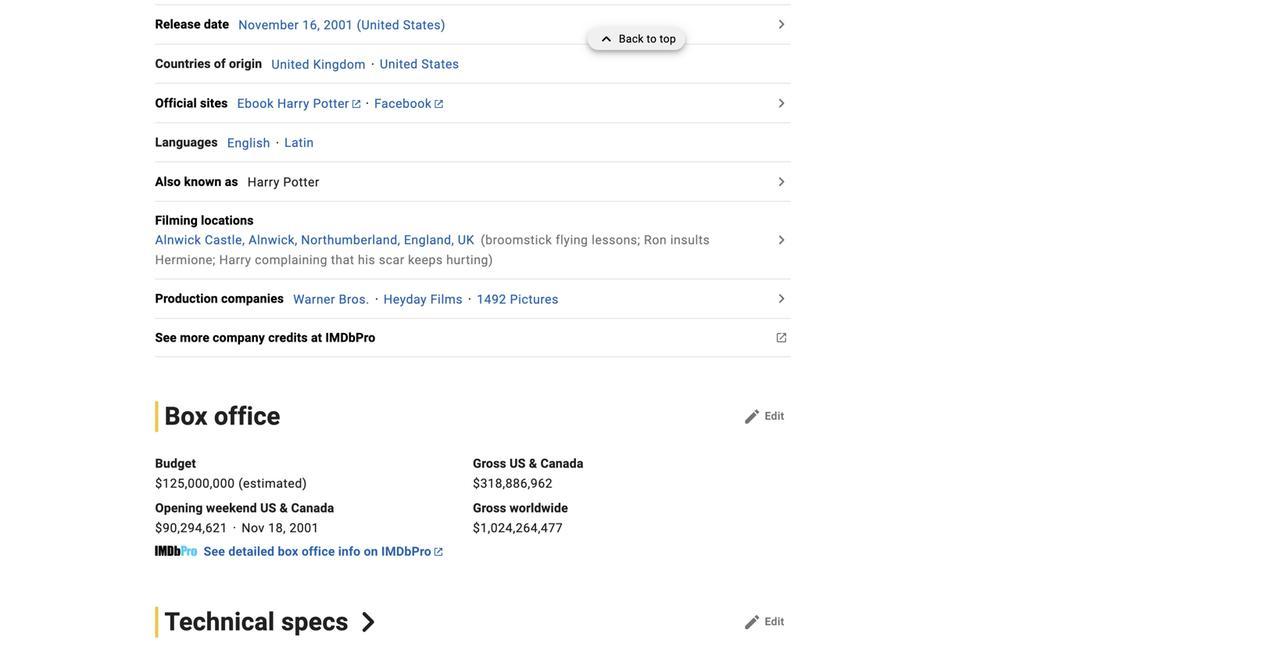 Task type: locate. For each thing, give the bounding box(es) containing it.
edit image
[[743, 613, 762, 632]]

harry down castle,
[[219, 253, 252, 267]]

to
[[647, 32, 657, 45]]

films
[[431, 292, 463, 307]]

imdbpro inside button
[[382, 544, 432, 559]]

office
[[214, 402, 281, 431], [302, 544, 335, 559]]

imdbpro right 'on'
[[382, 544, 432, 559]]

edit button
[[737, 404, 791, 429], [737, 610, 791, 635]]

see more image
[[773, 15, 791, 34], [773, 172, 791, 191], [773, 231, 791, 250], [773, 289, 791, 308], [773, 328, 791, 347]]

2001 up see detailed box office info on imdbpro
[[290, 521, 319, 536]]

gross inside gross us & canada $318,886,962
[[473, 456, 507, 471]]

kingdom
[[313, 57, 366, 72]]

2001 right 16,
[[324, 17, 354, 32]]

0 horizontal spatial &
[[280, 501, 288, 516]]

see inside button
[[155, 330, 177, 345]]

see more image
[[773, 94, 791, 112]]

pictures
[[510, 292, 559, 307]]

imdbpro right at
[[326, 330, 376, 345]]

1 vertical spatial us
[[260, 501, 277, 516]]

0 horizontal spatial canada
[[291, 501, 334, 516]]

0 horizontal spatial united
[[272, 57, 310, 72]]

2 see more image from the top
[[773, 172, 791, 191]]

harry right ebook
[[278, 96, 310, 111]]

(broomstick flying lessons; ron insults hermione; harry complaining that his scar keeps hurting)
[[155, 233, 710, 267]]

0 vertical spatial imdbpro
[[326, 330, 376, 345]]

0 horizontal spatial see
[[155, 330, 177, 345]]

alnwick,
[[249, 233, 298, 248]]

us up the $318,886,962
[[510, 456, 526, 471]]

november 16, 2001 (united states)
[[239, 17, 446, 32]]

gross down the $318,886,962
[[473, 501, 507, 516]]

0 vertical spatial &
[[529, 456, 538, 471]]

1 vertical spatial imdbpro
[[382, 544, 432, 559]]

back to top
[[619, 32, 677, 45]]

1 edit from the top
[[765, 410, 785, 423]]

heyday films
[[384, 292, 463, 307]]

castle,
[[205, 233, 245, 248]]

0 vertical spatial launch inline image
[[353, 100, 360, 108]]

hermione;
[[155, 253, 216, 267]]

united for united states
[[380, 57, 418, 72]]

scar
[[379, 253, 405, 267]]

2 edit from the top
[[765, 616, 785, 628]]

1 vertical spatial 2001
[[290, 521, 319, 536]]

1 vertical spatial edit button
[[737, 610, 791, 635]]

harry
[[278, 96, 310, 111], [248, 175, 280, 190], [219, 253, 252, 267]]

see inside button
[[204, 544, 225, 559]]

gross for gross us & canada $318,886,962
[[473, 456, 507, 471]]

united up ebook harry potter
[[272, 57, 310, 72]]

warner bros. button
[[293, 292, 370, 307]]

potter down the kingdom
[[313, 96, 350, 111]]

1 gross from the top
[[473, 456, 507, 471]]

english
[[227, 135, 271, 150]]

latin
[[285, 135, 314, 150]]

back
[[619, 32, 644, 45]]

1 vertical spatial potter
[[283, 175, 320, 190]]

1 horizontal spatial imdbpro
[[382, 544, 432, 559]]

gross up the $318,886,962
[[473, 456, 507, 471]]

gross
[[473, 456, 507, 471], [473, 501, 507, 516]]

1492
[[477, 292, 507, 307]]

release
[[155, 17, 201, 32]]

canada
[[541, 456, 584, 471], [291, 501, 334, 516]]

alnwick
[[155, 233, 201, 248]]

0 vertical spatial us
[[510, 456, 526, 471]]

united up facebook
[[380, 57, 418, 72]]

official sites button
[[155, 94, 237, 112]]

launch inline image for ebook harry potter
[[353, 100, 360, 108]]

alnwick castle, alnwick, northumberland, england, uk button
[[155, 233, 475, 248]]

box
[[165, 402, 208, 431]]

states)
[[403, 17, 446, 32]]

uk
[[458, 233, 475, 248]]

see down the $90,294,621
[[204, 544, 225, 559]]

insults
[[671, 233, 710, 248]]

0 vertical spatial edit button
[[737, 404, 791, 429]]

edit right edit icon
[[765, 410, 785, 423]]

edit
[[765, 410, 785, 423], [765, 616, 785, 628]]

office right box
[[302, 544, 335, 559]]

edit image
[[743, 407, 762, 426]]

see more image for production companies
[[773, 289, 791, 308]]

0 horizontal spatial imdbpro
[[326, 330, 376, 345]]

4 see more image from the top
[[773, 289, 791, 308]]

box
[[278, 544, 299, 559]]

united for united kingdom
[[272, 57, 310, 72]]

box office
[[165, 402, 281, 431]]

companies
[[221, 291, 284, 306]]

on
[[364, 544, 378, 559]]

launch inline image inside see detailed box office info on imdbpro button
[[435, 548, 443, 556]]

facebook button
[[375, 96, 443, 111]]

potter
[[313, 96, 350, 111], [283, 175, 320, 190]]

see more image for release date
[[773, 15, 791, 34]]

1 vertical spatial harry
[[248, 175, 280, 190]]

see left more
[[155, 330, 177, 345]]

united
[[272, 57, 310, 72], [380, 57, 418, 72]]

(broomstick
[[481, 233, 552, 248]]

(estimated)
[[239, 476, 307, 491]]

canada up worldwide
[[541, 456, 584, 471]]

edit right edit image
[[765, 616, 785, 628]]

us up the '18,'
[[260, 501, 277, 516]]

(united
[[357, 17, 400, 32]]

18,
[[268, 521, 286, 536]]

1 vertical spatial office
[[302, 544, 335, 559]]

0 horizontal spatial 2001
[[290, 521, 319, 536]]

0 horizontal spatial us
[[260, 501, 277, 516]]

opening weekend us & canada
[[155, 501, 334, 516]]

united kingdom
[[272, 57, 366, 72]]

$318,886,962
[[473, 476, 553, 491]]

see
[[155, 330, 177, 345], [204, 544, 225, 559]]

launch inline image
[[353, 100, 360, 108], [435, 548, 443, 556]]

1 vertical spatial edit
[[765, 616, 785, 628]]

locations
[[201, 213, 254, 228]]

countries of origin
[[155, 56, 262, 71]]

1 vertical spatial launch inline image
[[435, 548, 443, 556]]

1492 pictures button
[[477, 292, 559, 307]]

potter down latin
[[283, 175, 320, 190]]

1 vertical spatial gross
[[473, 501, 507, 516]]

2 united from the left
[[380, 57, 418, 72]]

gross us & canada $318,886,962
[[473, 456, 584, 491]]

also
[[155, 174, 181, 189]]

states
[[422, 57, 460, 72]]

0 vertical spatial 2001
[[324, 17, 354, 32]]

& up nov 18, 2001
[[280, 501, 288, 516]]

launch inline image down the kingdom
[[353, 100, 360, 108]]

1 horizontal spatial office
[[302, 544, 335, 559]]

nov
[[242, 521, 265, 536]]

also known as button
[[155, 172, 248, 191]]

office up budget $125,000,000 (estimated)
[[214, 402, 281, 431]]

1 see more image from the top
[[773, 15, 791, 34]]

us inside gross us & canada $318,886,962
[[510, 456, 526, 471]]

2 gross from the top
[[473, 501, 507, 516]]

1 united from the left
[[272, 57, 310, 72]]

canada up nov 18, 2001
[[291, 501, 334, 516]]

1 horizontal spatial us
[[510, 456, 526, 471]]

5 see more image from the top
[[773, 328, 791, 347]]

hurting)
[[447, 253, 494, 267]]

top
[[660, 32, 677, 45]]

company
[[213, 330, 265, 345]]

1 horizontal spatial launch inline image
[[435, 548, 443, 556]]

1 horizontal spatial 2001
[[324, 17, 354, 32]]

gross inside gross worldwide $1,024,264,477
[[473, 501, 507, 516]]

0 vertical spatial see
[[155, 330, 177, 345]]

0 horizontal spatial launch inline image
[[353, 100, 360, 108]]

0 vertical spatial canada
[[541, 456, 584, 471]]

harry right 'as'
[[248, 175, 280, 190]]

bros.
[[339, 292, 370, 307]]

1 horizontal spatial &
[[529, 456, 538, 471]]

3 see more image from the top
[[773, 231, 791, 250]]

0 vertical spatial office
[[214, 402, 281, 431]]

1 horizontal spatial united
[[380, 57, 418, 72]]

2 vertical spatial harry
[[219, 253, 252, 267]]

launch inline image inside ebook harry potter button
[[353, 100, 360, 108]]

1 vertical spatial canada
[[291, 501, 334, 516]]

launch inline image right 'on'
[[435, 548, 443, 556]]

1492 pictures
[[477, 292, 559, 307]]

& up the $318,886,962
[[529, 456, 538, 471]]

1 horizontal spatial canada
[[541, 456, 584, 471]]

1 vertical spatial see
[[204, 544, 225, 559]]

1 vertical spatial &
[[280, 501, 288, 516]]

0 vertical spatial gross
[[473, 456, 507, 471]]

united kingdom button
[[272, 57, 366, 72]]

english button
[[227, 135, 271, 150]]

0 vertical spatial edit
[[765, 410, 785, 423]]

1 horizontal spatial see
[[204, 544, 225, 559]]

flying
[[556, 233, 589, 248]]



Task type: describe. For each thing, give the bounding box(es) containing it.
1 edit button from the top
[[737, 404, 791, 429]]

countries
[[155, 56, 211, 71]]

also known as
[[155, 174, 238, 189]]

opening
[[155, 501, 203, 516]]

see more image for also known as
[[773, 172, 791, 191]]

date
[[204, 17, 229, 32]]

united states button
[[380, 57, 460, 72]]

of
[[214, 56, 226, 71]]

0 vertical spatial harry
[[278, 96, 310, 111]]

nov 18, 2001
[[242, 521, 319, 536]]

$90,294,621
[[155, 521, 228, 536]]

detailed
[[229, 544, 275, 559]]

technical
[[165, 608, 275, 637]]

budget $125,000,000 (estimated)
[[155, 456, 307, 491]]

chevron right inline image
[[359, 612, 379, 632]]

that
[[331, 253, 355, 267]]

2001 for 18,
[[290, 521, 319, 536]]

his
[[358, 253, 376, 267]]

0 vertical spatial potter
[[313, 96, 350, 111]]

see detailed box office info on imdbpro button
[[204, 544, 443, 563]]

2 edit button from the top
[[737, 610, 791, 635]]

production companies
[[155, 291, 284, 306]]

production companies button
[[155, 289, 293, 308]]

heyday films button
[[384, 292, 463, 307]]

release date button
[[155, 15, 239, 34]]

edit for edit icon
[[765, 410, 785, 423]]

canada inside gross us & canada $318,886,962
[[541, 456, 584, 471]]

gross worldwide $1,024,264,477
[[473, 501, 568, 536]]

warner bros.
[[293, 292, 370, 307]]

sites
[[200, 96, 228, 110]]

harry potter
[[248, 175, 320, 190]]

launch inline image for see detailed box office info on imdbpro
[[435, 548, 443, 556]]

filming locations
[[155, 213, 254, 228]]

launch inline image
[[435, 100, 443, 108]]

facebook
[[375, 96, 432, 111]]

harry inside (broomstick flying lessons; ron insults hermione; harry complaining that his scar keeps hurting)
[[219, 253, 252, 267]]

at
[[311, 330, 322, 345]]

$1,024,264,477
[[473, 521, 563, 536]]

november
[[239, 17, 299, 32]]

latin button
[[285, 135, 314, 150]]

release date
[[155, 17, 229, 32]]

official
[[155, 96, 197, 110]]

& inside gross us & canada $318,886,962
[[529, 456, 538, 471]]

info
[[338, 544, 361, 559]]

complaining
[[255, 253, 328, 267]]

back to top button
[[588, 28, 686, 50]]

lessons;
[[592, 233, 641, 248]]

november 16, 2001 (united states) button
[[239, 17, 446, 32]]

specs
[[281, 608, 349, 637]]

expand less image
[[597, 28, 619, 50]]

worldwide
[[510, 501, 568, 516]]

ron
[[644, 233, 667, 248]]

0 horizontal spatial office
[[214, 402, 281, 431]]

16,
[[303, 17, 320, 32]]

office inside button
[[302, 544, 335, 559]]

keeps
[[408, 253, 443, 267]]

technical specs
[[165, 608, 349, 637]]

technical specs link
[[155, 607, 379, 638]]

northumberland,
[[301, 233, 401, 248]]

gross for gross worldwide $1,024,264,477
[[473, 501, 507, 516]]

ebook harry potter button
[[237, 96, 360, 111]]

edit for edit image
[[765, 616, 785, 628]]

ebook
[[237, 96, 274, 111]]

ebook harry potter
[[237, 96, 350, 111]]

as
[[225, 174, 238, 189]]

see more company credits at imdbpro
[[155, 330, 376, 345]]

languages
[[155, 135, 218, 150]]

see detailed box office info on imdbpro
[[204, 544, 432, 559]]

2001 for 16,
[[324, 17, 354, 32]]

more
[[180, 330, 210, 345]]

warner
[[293, 292, 336, 307]]

imdbpro inside button
[[326, 330, 376, 345]]

england,
[[404, 233, 455, 248]]

known
[[184, 174, 222, 189]]

weekend
[[206, 501, 257, 516]]

official sites
[[155, 96, 228, 110]]

production
[[155, 291, 218, 306]]

see for see detailed box office info on imdbpro
[[204, 544, 225, 559]]

origin
[[229, 56, 262, 71]]

heyday
[[384, 292, 427, 307]]

$125,000,000
[[155, 476, 235, 491]]

alnwick castle, alnwick, northumberland, england, uk
[[155, 233, 475, 248]]

see for see more company credits at imdbpro
[[155, 330, 177, 345]]

see more image for filming locations
[[773, 231, 791, 250]]

filming locations button
[[155, 211, 263, 230]]

credits
[[268, 330, 308, 345]]

united states
[[380, 57, 460, 72]]



Task type: vqa. For each thing, say whether or not it's contained in the screenshot.
the Award-
no



